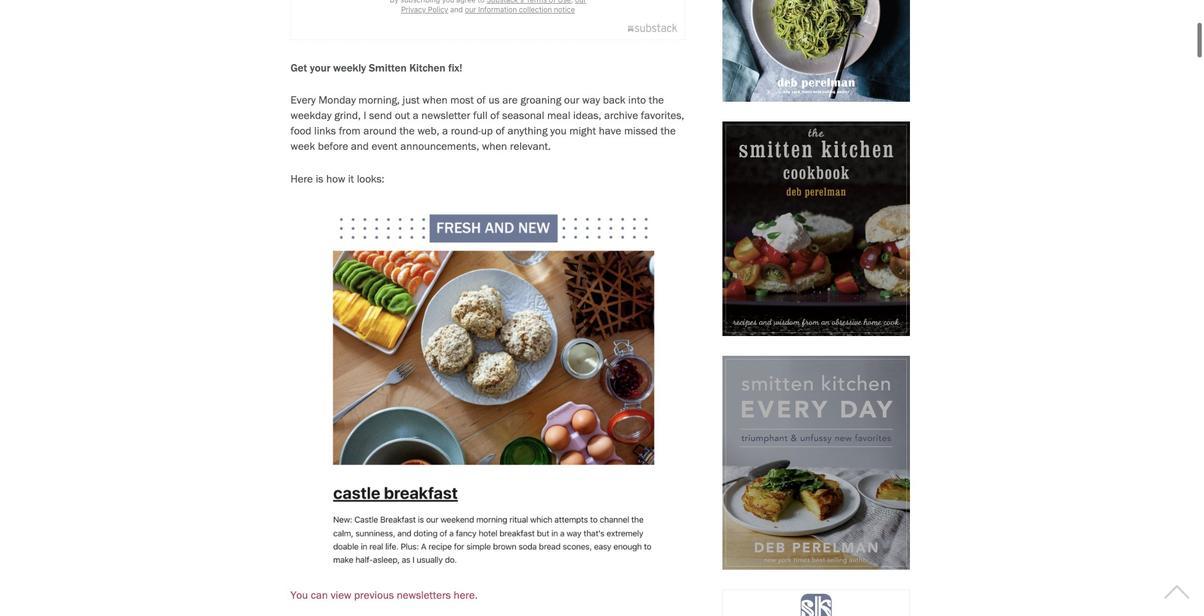 Task type: vqa. For each thing, say whether or not it's contained in the screenshot.
Full
yes



Task type: describe. For each thing, give the bounding box(es) containing it.
web,
[[417, 123, 439, 137]]

1 vertical spatial a
[[442, 123, 448, 137]]

0 vertical spatial of
[[477, 92, 486, 106]]

most
[[450, 92, 474, 106]]

morning,
[[359, 92, 400, 106]]

relevant.
[[510, 139, 551, 153]]

the up favorites,
[[649, 92, 664, 106]]

up
[[481, 123, 493, 137]]

0 horizontal spatial when
[[422, 92, 448, 106]]

2 vertical spatial of
[[496, 123, 505, 137]]

your
[[310, 60, 330, 74]]

1 vertical spatial of
[[490, 108, 500, 122]]

and
[[351, 139, 369, 153]]

smitten
[[369, 60, 407, 74]]

favorites,
[[641, 108, 684, 122]]

seasonal
[[502, 108, 544, 122]]

get your weekly smitten kitchen fix!
[[291, 60, 462, 74]]

every
[[291, 92, 316, 106]]

it
[[348, 171, 354, 185]]

archive
[[604, 108, 638, 122]]

round-
[[451, 123, 481, 137]]

monday
[[319, 92, 356, 106]]

fix!
[[448, 60, 462, 74]]

newsletters
[[397, 588, 451, 602]]

get
[[291, 60, 307, 74]]

newsletter
[[421, 108, 470, 122]]

are
[[502, 92, 518, 106]]

food
[[291, 123, 311, 137]]

weekly
[[333, 60, 366, 74]]

might
[[570, 123, 596, 137]]

week
[[291, 139, 315, 153]]

way
[[582, 92, 600, 106]]

here is how it looks:
[[291, 171, 384, 185]]

kitchen
[[409, 60, 445, 74]]

links
[[314, 123, 336, 137]]

meal
[[547, 108, 570, 122]]

have
[[599, 123, 621, 137]]

here.
[[454, 588, 478, 602]]

groaning
[[521, 92, 561, 106]]



Task type: locate. For each thing, give the bounding box(es) containing it.
of right up
[[496, 123, 505, 137]]

full
[[473, 108, 488, 122]]

you can view previous newsletters here. link
[[291, 588, 478, 602]]

the
[[649, 92, 664, 106], [400, 123, 415, 137], [661, 123, 676, 137]]

announcements,
[[400, 139, 479, 153]]

anything
[[508, 123, 548, 137]]

you can view previous newsletters here.
[[291, 588, 478, 602]]

a
[[413, 108, 419, 122], [442, 123, 448, 137]]

is
[[316, 171, 323, 185]]

send
[[369, 108, 392, 122]]

back
[[603, 92, 626, 106]]

before
[[318, 139, 348, 153]]

when down up
[[482, 139, 507, 153]]

missed
[[624, 123, 658, 137]]

how
[[326, 171, 345, 185]]

the smitten kitchen cookbooks image
[[723, 0, 910, 101]]

0 horizontal spatial a
[[413, 108, 419, 122]]

when
[[422, 92, 448, 106], [482, 139, 507, 153]]

of left us
[[477, 92, 486, 106]]

previous
[[354, 588, 394, 602]]

1 horizontal spatial when
[[482, 139, 507, 153]]

0 vertical spatial when
[[422, 92, 448, 106]]

ideas,
[[573, 108, 601, 122]]

here
[[291, 171, 313, 185]]

view
[[331, 588, 351, 602]]

just
[[403, 92, 420, 106]]

None search field
[[58, 30, 1109, 67]]

into
[[628, 92, 646, 106]]

looks:
[[357, 171, 384, 185]]

a right out
[[413, 108, 419, 122]]

the down out
[[400, 123, 415, 137]]

of right full
[[490, 108, 500, 122]]

our
[[564, 92, 580, 106]]

1 horizontal spatial a
[[442, 123, 448, 137]]

from
[[339, 123, 361, 137]]

the down favorites,
[[661, 123, 676, 137]]

i
[[364, 108, 366, 122]]

every monday morning, just when most of us are groaning our way back into the weekday grind, i send out a newsletter full of seasonal meal ideas, archive favorites, food links from around the web, a round-up of anything you might have missed the week before and event announcements, when relevant.
[[291, 92, 684, 153]]

when up newsletter
[[422, 92, 448, 106]]

us
[[488, 92, 500, 106]]

you
[[550, 123, 567, 137]]

out
[[395, 108, 410, 122]]

grind,
[[334, 108, 361, 122]]

of
[[477, 92, 486, 106], [490, 108, 500, 122], [496, 123, 505, 137]]

event
[[372, 139, 398, 153]]

weekday
[[291, 108, 332, 122]]

can
[[311, 588, 328, 602]]

around
[[363, 123, 397, 137]]

a down newsletter
[[442, 123, 448, 137]]

you
[[291, 588, 308, 602]]

0 vertical spatial a
[[413, 108, 419, 122]]

1 vertical spatial when
[[482, 139, 507, 153]]



